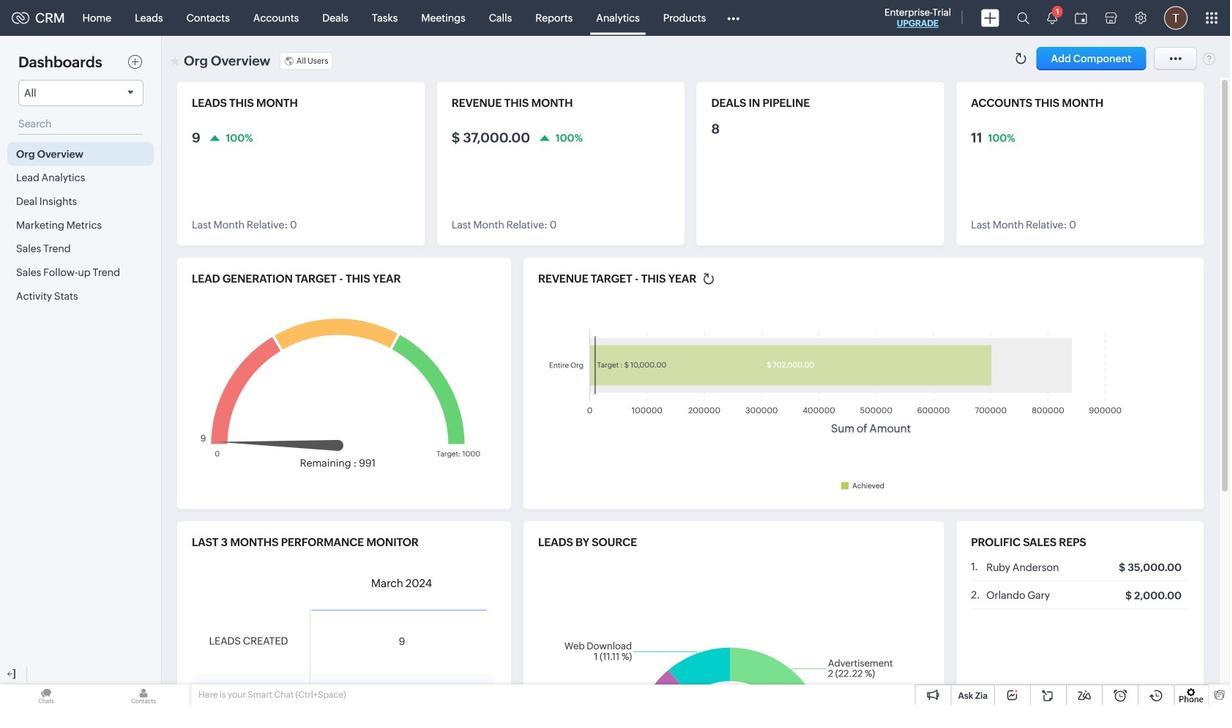 Task type: locate. For each thing, give the bounding box(es) containing it.
None button
[[1036, 47, 1146, 70]]

help image
[[1203, 52, 1215, 65]]

profile image
[[1164, 6, 1188, 30]]

search image
[[1017, 12, 1029, 24]]

signals element
[[1038, 0, 1066, 36]]

None field
[[18, 80, 144, 106]]

Search text field
[[18, 113, 143, 135]]

Other Modules field
[[718, 6, 749, 30]]

calendar image
[[1075, 12, 1087, 24]]



Task type: describe. For each thing, give the bounding box(es) containing it.
chats image
[[0, 685, 92, 705]]

create menu element
[[972, 0, 1008, 36]]

profile element
[[1155, 0, 1196, 36]]

create menu image
[[981, 9, 999, 27]]

search element
[[1008, 0, 1038, 36]]

contacts image
[[97, 685, 190, 705]]

logo image
[[12, 12, 29, 24]]



Task type: vqa. For each thing, say whether or not it's contained in the screenshot.
Chats image
yes



